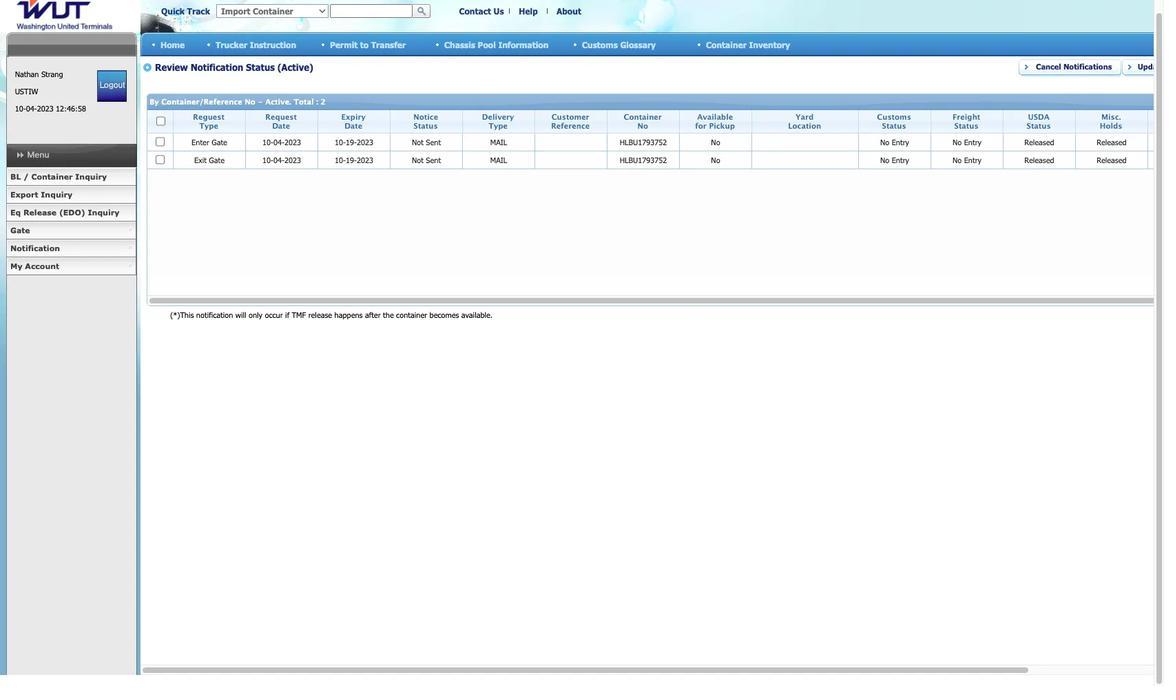 Task type: vqa. For each thing, say whether or not it's contained in the screenshot.
the Inquiry to the bottom
yes



Task type: locate. For each thing, give the bounding box(es) containing it.
eq
[[10, 208, 21, 217]]

notification
[[10, 244, 60, 253]]

help link
[[519, 6, 538, 16]]

/
[[24, 172, 29, 181]]

inquiry
[[75, 172, 107, 181], [41, 190, 72, 199], [88, 208, 119, 217]]

account
[[25, 262, 59, 271]]

inquiry up export inquiry link
[[75, 172, 107, 181]]

trucker
[[216, 40, 247, 49]]

export inquiry link
[[6, 186, 136, 204]]

chassis
[[444, 40, 475, 49]]

glossary
[[620, 40, 656, 49]]

help
[[519, 6, 538, 16]]

container
[[706, 40, 747, 49], [31, 172, 73, 181]]

04-
[[26, 104, 37, 113]]

container left the inventory
[[706, 40, 747, 49]]

inquiry right the (edo)
[[88, 208, 119, 217]]

None text field
[[330, 4, 413, 18]]

release
[[23, 208, 57, 217]]

eq release (edo) inquiry
[[10, 208, 119, 217]]

about
[[557, 6, 582, 16]]

bl / container inquiry
[[10, 172, 107, 181]]

home
[[161, 40, 185, 49]]

container up 'export inquiry'
[[31, 172, 73, 181]]

container inventory
[[706, 40, 790, 49]]

about link
[[557, 6, 582, 16]]

permit
[[330, 40, 358, 49]]

inquiry inside 'link'
[[88, 208, 119, 217]]

1 vertical spatial container
[[31, 172, 73, 181]]

contact us link
[[459, 6, 504, 16]]

0 vertical spatial container
[[706, 40, 747, 49]]

gate
[[10, 226, 30, 235]]

10-
[[15, 104, 26, 113]]

2 vertical spatial inquiry
[[88, 208, 119, 217]]

nathan
[[15, 70, 39, 79]]

trucker instruction
[[216, 40, 296, 49]]

information
[[498, 40, 549, 49]]

1 horizontal spatial container
[[706, 40, 747, 49]]

quick track
[[161, 6, 210, 16]]

strang
[[41, 70, 63, 79]]

inquiry for container
[[75, 172, 107, 181]]

my account
[[10, 262, 59, 271]]

login image
[[97, 70, 127, 102]]

inquiry for (edo)
[[88, 208, 119, 217]]

inquiry down bl / container inquiry
[[41, 190, 72, 199]]

ustiw
[[15, 87, 38, 96]]

0 vertical spatial inquiry
[[75, 172, 107, 181]]

my
[[10, 262, 22, 271]]

track
[[187, 6, 210, 16]]

permit to transfer
[[330, 40, 406, 49]]

notification link
[[6, 240, 136, 258]]



Task type: describe. For each thing, give the bounding box(es) containing it.
inventory
[[749, 40, 790, 49]]

nathan strang
[[15, 70, 63, 79]]

my account link
[[6, 258, 136, 276]]

us
[[494, 6, 504, 16]]

pool
[[478, 40, 496, 49]]

0 horizontal spatial container
[[31, 172, 73, 181]]

to
[[360, 40, 369, 49]]

gate link
[[6, 222, 136, 240]]

customs glossary
[[582, 40, 656, 49]]

instruction
[[250, 40, 296, 49]]

customs
[[582, 40, 618, 49]]

bl
[[10, 172, 21, 181]]

2023
[[37, 104, 54, 113]]

(edo)
[[59, 208, 85, 217]]

eq release (edo) inquiry link
[[6, 204, 136, 222]]

12:46:58
[[56, 104, 86, 113]]

quick
[[161, 6, 185, 16]]

transfer
[[371, 40, 406, 49]]

10-04-2023 12:46:58
[[15, 104, 86, 113]]

export inquiry
[[10, 190, 72, 199]]

contact
[[459, 6, 491, 16]]

chassis pool information
[[444, 40, 549, 49]]

contact us
[[459, 6, 504, 16]]

1 vertical spatial inquiry
[[41, 190, 72, 199]]

bl / container inquiry link
[[6, 168, 136, 186]]

export
[[10, 190, 38, 199]]



